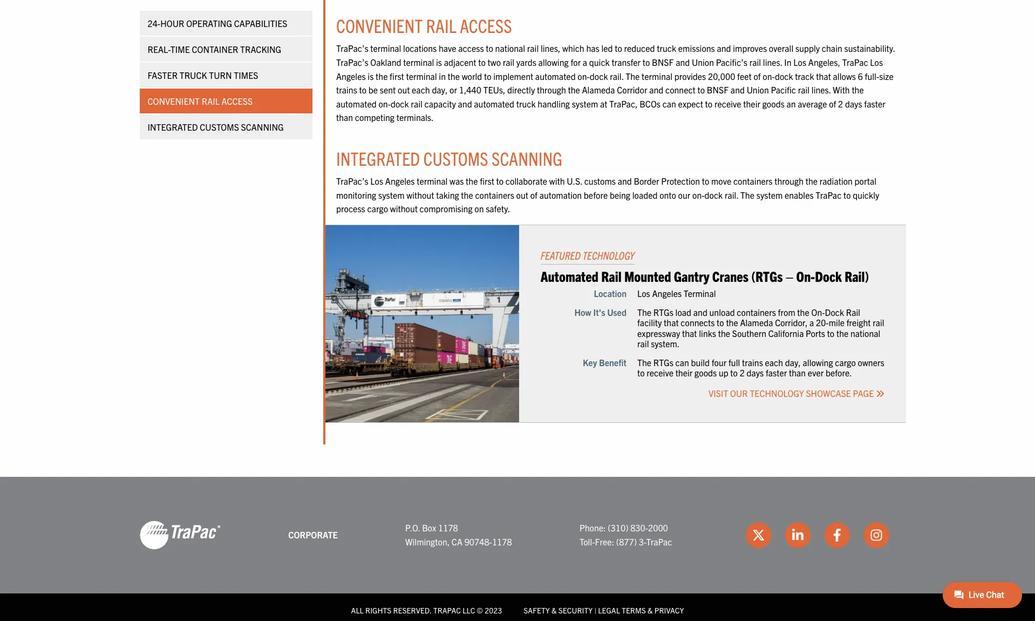 Task type: describe. For each thing, give the bounding box(es) containing it.
dock inside the rtgs load and unload containers from the on-dock rail facility that connects to the alameda corridor, a 20-mile freight rail expressway that links the southern california ports to the national rail system.
[[826, 307, 845, 318]]

the inside 'trapac's los angeles terminal was the first to collaborate with u.s. customs and border protection to move containers through the radiation portal monitoring system without taking the containers out of automation before being loaded onto our on-dock rail. the system enables trapac to quickly process cargo without compromising on safety.'
[[741, 189, 755, 200]]

0 vertical spatial without
[[407, 189, 435, 200]]

handling
[[538, 98, 570, 109]]

rail down facility
[[638, 338, 649, 349]]

capabilities
[[235, 18, 288, 29]]

emissions
[[679, 43, 716, 54]]

0 vertical spatial of
[[754, 70, 761, 81]]

goods inside 'the rtgs can build four full trains each day, allowing cargo owners to receive their goods up to 2 days faster than ever before.'
[[695, 367, 717, 378]]

container
[[192, 44, 239, 55]]

privacy
[[655, 605, 684, 615]]

corporate image
[[140, 520, 221, 550]]

los angeles terminal
[[638, 288, 716, 299]]

trains inside trapac's terminal locations have access to national rail lines, which has led to reduced truck emissions and improves overall supply chain sustainability. trapac's oakland terminal is adjacent to two rail yards allowing for a quick transfer to bnsf and union pacific's rail lines. in los angeles, trapac los angeles is the first terminal in the world to implement automated on-dock rail. the terminal provides 20,000 feet of on-dock track that allows 6 full-size trains to be sent out each day, or 1,440 teus, directly through the alameda corridor and connect to bnsf and union pacific rail lines. with the automated on-dock rail capacity and automated truck handling system at trapac, bcos can expect to receive their goods an average of 2 days faster than competing terminals.
[[336, 84, 357, 95]]

first inside 'trapac's los angeles terminal was the first to collaborate with u.s. customs and border protection to move containers through the radiation portal monitoring system without taking the containers out of automation before being loaded onto our on-dock rail. the system enables trapac to quickly process cargo without compromising on safety.'
[[480, 176, 495, 186]]

quick
[[590, 57, 610, 67]]

cargo inside 'the rtgs can build four full trains each day, allowing cargo owners to receive their goods up to 2 days faster than ever before.'
[[836, 357, 856, 368]]

rail inside convenient rail access link
[[202, 96, 220, 106]]

toll-
[[580, 536, 595, 547]]

links
[[700, 328, 717, 338]]

(rtgs
[[752, 267, 783, 285]]

yards
[[517, 57, 537, 67]]

system.
[[651, 338, 680, 349]]

to up two
[[486, 43, 494, 54]]

1 horizontal spatial automated
[[474, 98, 515, 109]]

to left be
[[359, 84, 367, 95]]

on- up pacific
[[763, 70, 775, 81]]

overall
[[769, 43, 794, 54]]

day, inside trapac's terminal locations have access to national rail lines, which has led to reduced truck emissions and improves overall supply chain sustainability. trapac's oakland terminal is adjacent to two rail yards allowing for a quick transfer to bnsf and union pacific's rail lines. in los angeles, trapac los angeles is the first terminal in the world to implement automated on-dock rail. the terminal provides 20,000 feet of on-dock track that allows 6 full-size trains to be sent out each day, or 1,440 teus, directly through the alameda corridor and connect to bnsf and union pacific rail lines. with the automated on-dock rail capacity and automated truck handling system at trapac, bcos can expect to receive their goods an average of 2 days faster than competing terminals.
[[432, 84, 448, 95]]

safety
[[524, 605, 550, 615]]

0 horizontal spatial lines.
[[764, 57, 783, 67]]

to left move
[[702, 176, 710, 186]]

locations
[[403, 43, 437, 54]]

to right links
[[717, 317, 725, 328]]

0 horizontal spatial 1178
[[439, 522, 458, 533]]

trains inside 'the rtgs can build four full trains each day, allowing cargo owners to receive their goods up to 2 days faster than ever before.'
[[743, 357, 764, 368]]

0 horizontal spatial is
[[368, 70, 374, 81]]

830-
[[631, 522, 649, 533]]

connects
[[681, 317, 715, 328]]

1 horizontal spatial scanning
[[492, 146, 563, 170]]

to right expect
[[706, 98, 713, 109]]

phone:
[[580, 522, 606, 533]]

each inside trapac's terminal locations have access to national rail lines, which has led to reduced truck emissions and improves overall supply chain sustainability. trapac's oakland terminal is adjacent to two rail yards allowing for a quick transfer to bnsf and union pacific's rail lines. in los angeles, trapac los angeles is the first terminal in the world to implement automated on-dock rail. the terminal provides 20,000 feet of on-dock track that allows 6 full-size trains to be sent out each day, or 1,440 teus, directly through the alameda corridor and connect to bnsf and union pacific rail lines. with the automated on-dock rail capacity and automated truck handling system at trapac, bcos can expect to receive their goods an average of 2 days faster than competing terminals.
[[412, 84, 430, 95]]

to right 'up'
[[731, 367, 738, 378]]

receive inside trapac's terminal locations have access to national rail lines, which has led to reduced truck emissions and improves overall supply chain sustainability. trapac's oakland terminal is adjacent to two rail yards allowing for a quick transfer to bnsf and union pacific's rail lines. in los angeles, trapac los angeles is the first terminal in the world to implement automated on-dock rail. the terminal provides 20,000 feet of on-dock track that allows 6 full-size trains to be sent out each day, or 1,440 teus, directly through the alameda corridor and connect to bnsf and union pacific rail lines. with the automated on-dock rail capacity and automated truck handling system at trapac, bcos can expect to receive their goods an average of 2 days faster than competing terminals.
[[715, 98, 742, 109]]

sustainability.
[[845, 43, 896, 54]]

1 vertical spatial technology
[[750, 388, 805, 399]]

to up expect
[[698, 84, 705, 95]]

out inside trapac's terminal locations have access to national rail lines, which has led to reduced truck emissions and improves overall supply chain sustainability. trapac's oakland terminal is adjacent to two rail yards allowing for a quick transfer to bnsf and union pacific's rail lines. in los angeles, trapac los angeles is the first terminal in the world to implement automated on-dock rail. the terminal provides 20,000 feet of on-dock track that allows 6 full-size trains to be sent out each day, or 1,440 teus, directly through the alameda corridor and connect to bnsf and union pacific rail lines. with the automated on-dock rail capacity and automated truck handling system at trapac, bcos can expect to receive their goods an average of 2 days faster than competing terminals.
[[398, 84, 410, 95]]

access
[[459, 43, 484, 54]]

improves
[[734, 43, 768, 54]]

terminals.
[[397, 112, 434, 123]]

dock inside 'trapac's los angeles terminal was the first to collaborate with u.s. customs and border protection to move containers through the radiation portal monitoring system without taking the containers out of automation before being loaded onto our on-dock rail. the system enables trapac to quickly process cargo without compromising on safety.'
[[705, 189, 723, 200]]

benefit
[[599, 357, 627, 368]]

it's
[[594, 307, 606, 318]]

integrated customs scanning inside integrated customs scanning 'link'
[[148, 122, 284, 132]]

faster inside trapac's terminal locations have access to national rail lines, which has led to reduced truck emissions and improves overall supply chain sustainability. trapac's oakland terminal is adjacent to two rail yards allowing for a quick transfer to bnsf and union pacific's rail lines. in los angeles, trapac los angeles is the first terminal in the world to implement automated on-dock rail. the terminal provides 20,000 feet of on-dock track that allows 6 full-size trains to be sent out each day, or 1,440 teus, directly through the alameda corridor and connect to bnsf and union pacific rail lines. with the automated on-dock rail capacity and automated truck handling system at trapac, bcos can expect to receive their goods an average of 2 days faster than competing terminals.
[[865, 98, 886, 109]]

the inside trapac's terminal locations have access to national rail lines, which has led to reduced truck emissions and improves overall supply chain sustainability. trapac's oakland terminal is adjacent to two rail yards allowing for a quick transfer to bnsf and union pacific's rail lines. in los angeles, trapac los angeles is the first terminal in the world to implement automated on-dock rail. the terminal provides 20,000 feet of on-dock track that allows 6 full-size trains to be sent out each day, or 1,440 teus, directly through the alameda corridor and connect to bnsf and union pacific rail lines. with the automated on-dock rail capacity and automated truck handling system at trapac, bcos can expect to receive their goods an average of 2 days faster than competing terminals.
[[626, 70, 640, 81]]

and inside 'trapac's los angeles terminal was the first to collaborate with u.s. customs and border protection to move containers through the radiation portal monitoring system without taking the containers out of automation before being loaded onto our on-dock rail. the system enables trapac to quickly process cargo without compromising on safety.'
[[618, 176, 632, 186]]

los right in
[[794, 57, 807, 67]]

ca
[[452, 536, 463, 547]]

to right led
[[615, 43, 623, 54]]

rail right two
[[503, 57, 515, 67]]

expect
[[679, 98, 704, 109]]

connect
[[666, 84, 696, 95]]

legal terms & privacy link
[[599, 605, 684, 615]]

6
[[859, 70, 864, 81]]

than inside 'the rtgs can build four full trains each day, allowing cargo owners to receive their goods up to 2 days faster than ever before.'
[[790, 367, 806, 378]]

tracking
[[241, 44, 282, 55]]

how
[[575, 307, 592, 318]]

rtgs for load
[[654, 307, 674, 318]]

an
[[787, 98, 796, 109]]

allows
[[834, 70, 857, 81]]

convenient rail access link
[[140, 89, 313, 113]]

to down reduced
[[643, 57, 650, 67]]

rail down track
[[799, 84, 810, 95]]

system inside trapac's terminal locations have access to national rail lines, which has led to reduced truck emissions and improves overall supply chain sustainability. trapac's oakland terminal is adjacent to two rail yards allowing for a quick transfer to bnsf and union pacific's rail lines. in los angeles, trapac los angeles is the first terminal in the world to implement automated on-dock rail. the terminal provides 20,000 feet of on-dock track that allows 6 full-size trains to be sent out each day, or 1,440 teus, directly through the alameda corridor and connect to bnsf and union pacific rail lines. with the automated on-dock rail capacity and automated truck handling system at trapac, bcos can expect to receive their goods an average of 2 days faster than competing terminals.
[[572, 98, 599, 109]]

day, inside 'the rtgs can build four full trains each day, allowing cargo owners to receive their goods up to 2 days faster than ever before.'
[[786, 357, 801, 368]]

automated
[[541, 267, 599, 285]]

two
[[488, 57, 501, 67]]

their inside trapac's terminal locations have access to national rail lines, which has led to reduced truck emissions and improves overall supply chain sustainability. trapac's oakland terminal is adjacent to two rail yards allowing for a quick transfer to bnsf and union pacific's rail lines. in los angeles, trapac los angeles is the first terminal in the world to implement automated on-dock rail. the terminal provides 20,000 feet of on-dock track that allows 6 full-size trains to be sent out each day, or 1,440 teus, directly through the alameda corridor and connect to bnsf and union pacific rail lines. with the automated on-dock rail capacity and automated truck handling system at trapac, bcos can expect to receive their goods an average of 2 days faster than competing terminals.
[[744, 98, 761, 109]]

was
[[450, 176, 464, 186]]

corridor,
[[776, 317, 808, 328]]

to left collaborate
[[497, 176, 504, 186]]

safety & security link
[[524, 605, 593, 615]]

1 horizontal spatial convenient
[[336, 14, 423, 37]]

to left two
[[479, 57, 486, 67]]

through inside 'trapac's los angeles terminal was the first to collaborate with u.s. customs and border protection to move containers through the radiation portal monitoring system without taking the containers out of automation before being loaded onto our on-dock rail. the system enables trapac to quickly process cargo without compromising on safety.'
[[775, 176, 804, 186]]

border
[[634, 176, 660, 186]]

onto
[[660, 189, 677, 200]]

the inside the rtgs load and unload containers from the on-dock rail facility that connects to the alameda corridor, a 20-mile freight rail expressway that links the southern california ports to the national rail system.
[[638, 307, 652, 318]]

trapac's terminal locations have access to national rail lines, which has led to reduced truck emissions and improves overall supply chain sustainability. trapac's oakland terminal is adjacent to two rail yards allowing for a quick transfer to bnsf and union pacific's rail lines. in los angeles, trapac los angeles is the first terminal in the world to implement automated on-dock rail. the terminal provides 20,000 feet of on-dock track that allows 6 full-size trains to be sent out each day, or 1,440 teus, directly through the alameda corridor and connect to bnsf and union pacific rail lines. with the automated on-dock rail capacity and automated truck handling system at trapac, bcos can expect to receive their goods an average of 2 days faster than competing terminals.
[[336, 43, 896, 123]]

from
[[779, 307, 796, 318]]

out inside 'trapac's los angeles terminal was the first to collaborate with u.s. customs and border protection to move containers through the radiation portal monitoring system without taking the containers out of automation before being loaded onto our on-dock rail. the system enables trapac to quickly process cargo without compromising on safety.'
[[517, 189, 529, 200]]

footer containing p.o. box 1178
[[0, 477, 1036, 621]]

trapac inside 'trapac's los angeles terminal was the first to collaborate with u.s. customs and border protection to move containers through the radiation portal monitoring system without taking the containers out of automation before being loaded onto our on-dock rail. the system enables trapac to quickly process cargo without compromising on safety.'
[[816, 189, 842, 200]]

rail. inside trapac's terminal locations have access to national rail lines, which has led to reduced truck emissions and improves overall supply chain sustainability. trapac's oakland terminal is adjacent to two rail yards allowing for a quick transfer to bnsf and union pacific's rail lines. in los angeles, trapac los angeles is the first terminal in the world to implement automated on-dock rail. the terminal provides 20,000 feet of on-dock track that allows 6 full-size trains to be sent out each day, or 1,440 teus, directly through the alameda corridor and connect to bnsf and union pacific rail lines. with the automated on-dock rail capacity and automated truck handling system at trapac, bcos can expect to receive their goods an average of 2 days faster than competing terminals.
[[610, 70, 624, 81]]

los up full- at right top
[[871, 57, 884, 67]]

and up pacific's
[[717, 43, 732, 54]]

which
[[563, 43, 585, 54]]

oakland
[[371, 57, 402, 67]]

customs
[[585, 176, 616, 186]]

2 horizontal spatial angeles
[[653, 288, 682, 299]]

1 vertical spatial customs
[[424, 146, 489, 170]]

ever
[[808, 367, 824, 378]]

3-
[[639, 536, 647, 547]]

in
[[439, 70, 446, 81]]

that inside trapac's terminal locations have access to national rail lines, which has led to reduced truck emissions and improves overall supply chain sustainability. trapac's oakland terminal is adjacent to two rail yards allowing for a quick transfer to bnsf and union pacific's rail lines. in los angeles, trapac los angeles is the first terminal in the world to implement automated on-dock rail. the terminal provides 20,000 feet of on-dock track that allows 6 full-size trains to be sent out each day, or 1,440 teus, directly through the alameda corridor and connect to bnsf and union pacific rail lines. with the automated on-dock rail capacity and automated truck handling system at trapac, bcos can expect to receive their goods an average of 2 days faster than competing terminals.
[[817, 70, 832, 81]]

0 horizontal spatial system
[[379, 189, 405, 200]]

allowing inside trapac's terminal locations have access to national rail lines, which has led to reduced truck emissions and improves overall supply chain sustainability. trapac's oakland terminal is adjacent to two rail yards allowing for a quick transfer to bnsf and union pacific's rail lines. in los angeles, trapac los angeles is the first terminal in the world to implement automated on-dock rail. the terminal provides 20,000 feet of on-dock track that allows 6 full-size trains to be sent out each day, or 1,440 teus, directly through the alameda corridor and connect to bnsf and union pacific rail lines. with the automated on-dock rail capacity and automated truck handling system at trapac, bcos can expect to receive their goods an average of 2 days faster than competing terminals.
[[539, 57, 569, 67]]

on- inside 'trapac's los angeles terminal was the first to collaborate with u.s. customs and border protection to move containers through the radiation portal monitoring system without taking the containers out of automation before being loaded onto our on-dock rail. the system enables trapac to quickly process cargo without compromising on safety.'
[[693, 189, 705, 200]]

0 vertical spatial truck
[[657, 43, 677, 54]]

1 vertical spatial access
[[222, 96, 253, 106]]

trapac inside trapac's terminal locations have access to national rail lines, which has led to reduced truck emissions and improves overall supply chain sustainability. trapac's oakland terminal is adjacent to two rail yards allowing for a quick transfer to bnsf and union pacific's rail lines. in los angeles, trapac los angeles is the first terminal in the world to implement automated on-dock rail. the terminal provides 20,000 feet of on-dock track that allows 6 full-size trains to be sent out each day, or 1,440 teus, directly through the alameda corridor and connect to bnsf and union pacific rail lines. with the automated on-dock rail capacity and automated truck handling system at trapac, bcos can expect to receive their goods an average of 2 days faster than competing terminals.
[[843, 57, 869, 67]]

their inside 'the rtgs can build four full trains each day, allowing cargo owners to receive their goods up to 2 days faster than ever before.'
[[676, 367, 693, 378]]

rail right freight
[[873, 317, 885, 328]]

have
[[439, 43, 457, 54]]

1 horizontal spatial integrated
[[336, 146, 420, 170]]

lines,
[[541, 43, 561, 54]]

dock down quick at the right top of page
[[590, 70, 608, 81]]

los down mounted
[[638, 288, 651, 299]]

key benefit
[[583, 357, 627, 368]]

before
[[584, 189, 608, 200]]

supply
[[796, 43, 820, 54]]

on- down for
[[578, 70, 590, 81]]

20-
[[817, 317, 829, 328]]

0 horizontal spatial bnsf
[[652, 57, 674, 67]]

real-
[[148, 44, 171, 55]]

times
[[234, 70, 259, 80]]

monitoring
[[336, 189, 377, 200]]

rail up terminals.
[[411, 98, 423, 109]]

hour
[[161, 18, 185, 29]]

technology inside featured technology automated rail mounted gantry cranes (rtgs – on-dock rail)
[[583, 248, 635, 262]]

first inside trapac's terminal locations have access to national rail lines, which has led to reduced truck emissions and improves overall supply chain sustainability. trapac's oakland terminal is adjacent to two rail yards allowing for a quick transfer to bnsf and union pacific's rail lines. in los angeles, trapac los angeles is the first terminal in the world to implement automated on-dock rail. the terminal provides 20,000 feet of on-dock track that allows 6 full-size trains to be sent out each day, or 1,440 teus, directly through the alameda corridor and connect to bnsf and union pacific rail lines. with the automated on-dock rail capacity and automated truck handling system at trapac, bcos can expect to receive their goods an average of 2 days faster than competing terminals.
[[390, 70, 404, 81]]

rail up yards
[[528, 43, 539, 54]]

free:
[[595, 536, 615, 547]]

being
[[610, 189, 631, 200]]

each inside 'the rtgs can build four full trains each day, allowing cargo owners to receive their goods up to 2 days faster than ever before.'
[[766, 357, 784, 368]]

than inside trapac's terminal locations have access to national rail lines, which has led to reduced truck emissions and improves overall supply chain sustainability. trapac's oakland terminal is adjacent to two rail yards allowing for a quick transfer to bnsf and union pacific's rail lines. in los angeles, trapac los angeles is the first terminal in the world to implement automated on-dock rail. the terminal provides 20,000 feet of on-dock track that allows 6 full-size trains to be sent out each day, or 1,440 teus, directly through the alameda corridor and connect to bnsf and union pacific rail lines. with the automated on-dock rail capacity and automated truck handling system at trapac, bcos can expect to receive their goods an average of 2 days faster than competing terminals.
[[336, 112, 353, 123]]

u.s.
[[567, 176, 583, 186]]

featured
[[541, 248, 581, 262]]

portal
[[855, 176, 877, 186]]

terminal up 'connect'
[[642, 70, 673, 81]]

wilmington,
[[406, 536, 450, 547]]

cranes
[[713, 267, 749, 285]]

1 horizontal spatial that
[[683, 328, 698, 338]]

convenient inside convenient rail access link
[[148, 96, 200, 106]]

directly
[[508, 84, 535, 95]]

alameda inside trapac's terminal locations have access to national rail lines, which has led to reduced truck emissions and improves overall supply chain sustainability. trapac's oakland terminal is adjacent to two rail yards allowing for a quick transfer to bnsf and union pacific's rail lines. in los angeles, trapac los angeles is the first terminal in the world to implement automated on-dock rail. the terminal provides 20,000 feet of on-dock track that allows 6 full-size trains to be sent out each day, or 1,440 teus, directly through the alameda corridor and connect to bnsf and union pacific rail lines. with the automated on-dock rail capacity and automated truck handling system at trapac, bcos can expect to receive their goods an average of 2 days faster than competing terminals.
[[582, 84, 615, 95]]

p.o. box 1178 wilmington, ca 90748-1178
[[406, 522, 512, 547]]

location
[[594, 288, 627, 299]]

faster truck turn times link
[[140, 63, 313, 87]]

1 vertical spatial containers
[[475, 189, 515, 200]]

showcase
[[807, 388, 852, 399]]

and down 1,440
[[458, 98, 472, 109]]

angeles inside trapac's terminal locations have access to national rail lines, which has led to reduced truck emissions and improves overall supply chain sustainability. trapac's oakland terminal is adjacent to two rail yards allowing for a quick transfer to bnsf and union pacific's rail lines. in los angeles, trapac los angeles is the first terminal in the world to implement automated on-dock rail. the terminal provides 20,000 feet of on-dock track that allows 6 full-size trains to be sent out each day, or 1,440 teus, directly through the alameda corridor and connect to bnsf and union pacific rail lines. with the automated on-dock rail capacity and automated truck handling system at trapac, bcos can expect to receive their goods an average of 2 days faster than competing terminals.
[[336, 70, 366, 81]]

southern
[[733, 328, 767, 338]]

trapac's for integrated customs scanning
[[336, 176, 369, 186]]

0 vertical spatial access
[[460, 14, 512, 37]]

1 horizontal spatial integrated customs scanning
[[336, 146, 563, 170]]

to right ports
[[828, 328, 835, 338]]

chain
[[822, 43, 843, 54]]

rail inside the rtgs load and unload containers from the on-dock rail facility that connects to the alameda corridor, a 20-mile freight rail expressway that links the southern california ports to the national rail system.
[[847, 307, 861, 318]]

rail down improves
[[750, 57, 762, 67]]

the rtgs can build four full trains each day, allowing cargo owners to receive their goods up to 2 days faster than ever before.
[[638, 357, 885, 378]]

days inside 'the rtgs can build four full trains each day, allowing cargo owners to receive their goods up to 2 days faster than ever before.'
[[747, 367, 764, 378]]

1 vertical spatial bnsf
[[707, 84, 729, 95]]

0 horizontal spatial convenient rail access
[[148, 96, 253, 106]]

size
[[880, 70, 894, 81]]

dock inside featured technology automated rail mounted gantry cranes (rtgs – on-dock rail)
[[816, 267, 842, 285]]

1 vertical spatial 1178
[[492, 536, 512, 547]]

average
[[798, 98, 828, 109]]

key
[[583, 357, 597, 368]]

led
[[602, 43, 613, 54]]

rail inside featured technology automated rail mounted gantry cranes (rtgs – on-dock rail)
[[602, 267, 622, 285]]

and inside the rtgs load and unload containers from the on-dock rail facility that connects to the alameda corridor, a 20-mile freight rail expressway that links the southern california ports to the national rail system.
[[694, 307, 708, 318]]

terminal up oakland
[[371, 43, 402, 54]]

trapac's for convenient rail access
[[336, 43, 369, 54]]

containers inside the rtgs load and unload containers from the on-dock rail facility that connects to the alameda corridor, a 20-mile freight rail expressway that links the southern california ports to the national rail system.
[[737, 307, 777, 318]]

goods inside trapac's terminal locations have access to national rail lines, which has led to reduced truck emissions and improves overall supply chain sustainability. trapac's oakland terminal is adjacent to two rail yards allowing for a quick transfer to bnsf and union pacific's rail lines. in los angeles, trapac los angeles is the first terminal in the world to implement automated on-dock rail. the terminal provides 20,000 feet of on-dock track that allows 6 full-size trains to be sent out each day, or 1,440 teus, directly through the alameda corridor and connect to bnsf and union pacific rail lines. with the automated on-dock rail capacity and automated truck handling system at trapac, bcos can expect to receive their goods an average of 2 days faster than competing terminals.
[[763, 98, 785, 109]]

load
[[676, 307, 692, 318]]

radiation
[[820, 176, 853, 186]]

rtgs for can
[[654, 357, 674, 368]]

visit our technology showcase page link
[[709, 388, 885, 399]]



Task type: locate. For each thing, give the bounding box(es) containing it.
through inside trapac's terminal locations have access to national rail lines, which has led to reduced truck emissions and improves overall supply chain sustainability. trapac's oakland terminal is adjacent to two rail yards allowing for a quick transfer to bnsf and union pacific's rail lines. in los angeles, trapac los angeles is the first terminal in the world to implement automated on-dock rail. the terminal provides 20,000 feet of on-dock track that allows 6 full-size trains to be sent out each day, or 1,440 teus, directly through the alameda corridor and connect to bnsf and union pacific rail lines. with the automated on-dock rail capacity and automated truck handling system at trapac, bcos can expect to receive their goods an average of 2 days faster than competing terminals.
[[537, 84, 566, 95]]

1 vertical spatial faster
[[766, 367, 788, 378]]

track
[[796, 70, 815, 81]]

0 vertical spatial technology
[[583, 248, 635, 262]]

quickly
[[853, 189, 880, 200]]

bcos
[[640, 98, 661, 109]]

taking
[[436, 189, 459, 200]]

our
[[731, 388, 748, 399]]

0 vertical spatial goods
[[763, 98, 785, 109]]

days inside trapac's terminal locations have access to national rail lines, which has led to reduced truck emissions and improves overall supply chain sustainability. trapac's oakland terminal is adjacent to two rail yards allowing for a quick transfer to bnsf and union pacific's rail lines. in los angeles, trapac los angeles is the first terminal in the world to implement automated on-dock rail. the terminal provides 20,000 feet of on-dock track that allows 6 full-size trains to be sent out each day, or 1,440 teus, directly through the alameda corridor and connect to bnsf and union pacific rail lines. with the automated on-dock rail capacity and automated truck handling system at trapac, bcos can expect to receive their goods an average of 2 days faster than competing terminals.
[[846, 98, 863, 109]]

0 vertical spatial days
[[846, 98, 863, 109]]

2000
[[649, 522, 669, 533]]

1 vertical spatial trapac
[[816, 189, 842, 200]]

–
[[786, 267, 794, 285]]

1 horizontal spatial cargo
[[836, 357, 856, 368]]

1 vertical spatial each
[[766, 357, 784, 368]]

sent
[[380, 84, 396, 95]]

gantry
[[674, 267, 710, 285]]

0 horizontal spatial automated
[[336, 98, 377, 109]]

trains right the full
[[743, 357, 764, 368]]

world
[[462, 70, 482, 81]]

than left the competing
[[336, 112, 353, 123]]

containers right move
[[734, 176, 773, 186]]

footer
[[0, 477, 1036, 621]]

1 horizontal spatial truck
[[657, 43, 677, 54]]

0 vertical spatial rail.
[[610, 70, 624, 81]]

2 vertical spatial angeles
[[653, 288, 682, 299]]

2 horizontal spatial of
[[830, 98, 837, 109]]

trapac's los angeles terminal was the first to collaborate with u.s. customs and border protection to move containers through the radiation portal monitoring system without taking the containers out of automation before being loaded onto our on-dock rail. the system enables trapac to quickly process cargo without compromising on safety.
[[336, 176, 880, 214]]

the up corridor
[[626, 70, 640, 81]]

1 horizontal spatial union
[[747, 84, 769, 95]]

bnsf
[[652, 57, 674, 67], [707, 84, 729, 95]]

and
[[717, 43, 732, 54], [676, 57, 690, 67], [650, 84, 664, 95], [731, 84, 745, 95], [458, 98, 472, 109], [618, 176, 632, 186], [694, 307, 708, 318]]

on- inside featured technology automated rail mounted gantry cranes (rtgs – on-dock rail)
[[797, 267, 816, 285]]

integrated inside 'link'
[[148, 122, 198, 132]]

goods left 'up'
[[695, 367, 717, 378]]

1 vertical spatial allowing
[[803, 357, 834, 368]]

0 vertical spatial can
[[663, 98, 677, 109]]

a
[[583, 57, 588, 67], [810, 317, 815, 328]]

1 horizontal spatial alameda
[[741, 317, 774, 328]]

a inside trapac's terminal locations have access to national rail lines, which has led to reduced truck emissions and improves overall supply chain sustainability. trapac's oakland terminal is adjacent to two rail yards allowing for a quick transfer to bnsf and union pacific's rail lines. in los angeles, trapac los angeles is the first terminal in the world to implement automated on-dock rail. the terminal provides 20,000 feet of on-dock track that allows 6 full-size trains to be sent out each day, or 1,440 teus, directly through the alameda corridor and connect to bnsf and union pacific rail lines. with the automated on-dock rail capacity and automated truck handling system at trapac, bcos can expect to receive their goods an average of 2 days faster than competing terminals.
[[583, 57, 588, 67]]

goods
[[763, 98, 785, 109], [695, 367, 717, 378]]

0 horizontal spatial rail.
[[610, 70, 624, 81]]

system
[[572, 98, 599, 109], [379, 189, 405, 200], [757, 189, 783, 200]]

0 horizontal spatial their
[[676, 367, 693, 378]]

capacity
[[425, 98, 456, 109]]

1 rtgs from the top
[[654, 307, 674, 318]]

access down the times
[[222, 96, 253, 106]]

1 vertical spatial out
[[517, 189, 529, 200]]

terminal up taking
[[417, 176, 448, 186]]

be
[[369, 84, 378, 95]]

truck down directly
[[517, 98, 536, 109]]

0 horizontal spatial union
[[692, 57, 715, 67]]

technology
[[583, 248, 635, 262], [750, 388, 805, 399]]

than
[[336, 112, 353, 123], [790, 367, 806, 378]]

24-hour operating capabilities
[[148, 18, 288, 29]]

trapac's inside 'trapac's los angeles terminal was the first to collaborate with u.s. customs and border protection to move containers through the radiation portal monitoring system without taking the containers out of automation before being loaded onto our on-dock rail. the system enables trapac to quickly process cargo without compromising on safety.'
[[336, 176, 369, 186]]

1 vertical spatial convenient
[[148, 96, 200, 106]]

0 horizontal spatial trains
[[336, 84, 357, 95]]

0 horizontal spatial technology
[[583, 248, 635, 262]]

can inside 'the rtgs can build four full trains each day, allowing cargo owners to receive their goods up to 2 days faster than ever before.'
[[676, 357, 690, 368]]

a left 20-
[[810, 317, 815, 328]]

0 vertical spatial a
[[583, 57, 588, 67]]

automated
[[536, 70, 576, 81], [336, 98, 377, 109], [474, 98, 515, 109]]

0 horizontal spatial convenient
[[148, 96, 200, 106]]

the up expressway
[[638, 307, 652, 318]]

0 vertical spatial dock
[[816, 267, 842, 285]]

up
[[719, 367, 729, 378]]

1 horizontal spatial first
[[480, 176, 495, 186]]

the down system.
[[638, 357, 652, 368]]

through up enables
[[775, 176, 804, 186]]

0 horizontal spatial that
[[664, 317, 679, 328]]

2 & from the left
[[648, 605, 653, 615]]

0 vertical spatial convenient rail access
[[336, 14, 512, 37]]

their down feet in the top of the page
[[744, 98, 761, 109]]

trapac
[[843, 57, 869, 67], [816, 189, 842, 200], [647, 536, 673, 547]]

rail. inside 'trapac's los angeles terminal was the first to collaborate with u.s. customs and border protection to move containers through the radiation portal monitoring system without taking the containers out of automation before being loaded onto our on-dock rail. the system enables trapac to quickly process cargo without compromising on safety.'
[[725, 189, 739, 200]]

1 vertical spatial alameda
[[741, 317, 774, 328]]

allowing down lines,
[[539, 57, 569, 67]]

all rights reserved. trapac llc © 2023
[[351, 605, 502, 615]]

than left the ever
[[790, 367, 806, 378]]

0 vertical spatial receive
[[715, 98, 742, 109]]

0 vertical spatial alameda
[[582, 84, 615, 95]]

access
[[460, 14, 512, 37], [222, 96, 253, 106]]

rtgs inside 'the rtgs can build four full trains each day, allowing cargo owners to receive their goods up to 2 days faster than ever before.'
[[654, 357, 674, 368]]

freight
[[847, 317, 871, 328]]

that left links
[[683, 328, 698, 338]]

expressway
[[638, 328, 681, 338]]

customs inside 'link'
[[200, 122, 239, 132]]

2 horizontal spatial system
[[757, 189, 783, 200]]

of inside 'trapac's los angeles terminal was the first to collaborate with u.s. customs and border protection to move containers through the radiation portal monitoring system without taking the containers out of automation before being loaded onto our on-dock rail. the system enables trapac to quickly process cargo without compromising on safety.'
[[531, 189, 538, 200]]

1 vertical spatial through
[[775, 176, 804, 186]]

cargo inside 'trapac's los angeles terminal was the first to collaborate with u.s. customs and border protection to move containers through the radiation portal monitoring system without taking the containers out of automation before being loaded onto our on-dock rail. the system enables trapac to quickly process cargo without compromising on safety.'
[[367, 203, 388, 214]]

2 inside trapac's terminal locations have access to national rail lines, which has led to reduced truck emissions and improves overall supply chain sustainability. trapac's oakland terminal is adjacent to two rail yards allowing for a quick transfer to bnsf and union pacific's rail lines. in los angeles, trapac los angeles is the first terminal in the world to implement automated on-dock rail. the terminal provides 20,000 feet of on-dock track that allows 6 full-size trains to be sent out each day, or 1,440 teus, directly through the alameda corridor and connect to bnsf and union pacific rail lines. with the automated on-dock rail capacity and automated truck handling system at trapac, bcos can expect to receive their goods an average of 2 days faster than competing terminals.
[[839, 98, 844, 109]]

day, left the ever
[[786, 357, 801, 368]]

scanning inside 'link'
[[241, 122, 284, 132]]

rail up have
[[426, 14, 457, 37]]

each up capacity
[[412, 84, 430, 95]]

allowing down ports
[[803, 357, 834, 368]]

safety.
[[486, 203, 511, 214]]

0 vertical spatial containers
[[734, 176, 773, 186]]

receive down 20,000
[[715, 98, 742, 109]]

0 horizontal spatial trapac
[[647, 536, 673, 547]]

1 vertical spatial a
[[810, 317, 815, 328]]

1 horizontal spatial convenient rail access
[[336, 14, 512, 37]]

real-time container tracking
[[148, 44, 282, 55]]

can left build
[[676, 357, 690, 368]]

first up on on the left
[[480, 176, 495, 186]]

0 horizontal spatial 2
[[740, 367, 745, 378]]

1 vertical spatial rtgs
[[654, 357, 674, 368]]

los
[[794, 57, 807, 67], [871, 57, 884, 67], [371, 176, 384, 186], [638, 288, 651, 299]]

1 horizontal spatial of
[[754, 70, 761, 81]]

rtgs left load on the right
[[654, 307, 674, 318]]

0 vertical spatial out
[[398, 84, 410, 95]]

provides
[[675, 70, 707, 81]]

0 horizontal spatial cargo
[[367, 203, 388, 214]]

bnsf down 20,000
[[707, 84, 729, 95]]

implement
[[494, 70, 534, 81]]

on- right –
[[797, 267, 816, 285]]

unload
[[710, 307, 735, 318]]

corridor
[[617, 84, 648, 95]]

integrated customs scanning
[[148, 122, 284, 132], [336, 146, 563, 170]]

at
[[601, 98, 608, 109]]

and up provides
[[676, 57, 690, 67]]

to
[[486, 43, 494, 54], [615, 43, 623, 54], [479, 57, 486, 67], [643, 57, 650, 67], [484, 70, 492, 81], [359, 84, 367, 95], [698, 84, 705, 95], [706, 98, 713, 109], [497, 176, 504, 186], [702, 176, 710, 186], [844, 189, 851, 200], [717, 317, 725, 328], [828, 328, 835, 338], [638, 367, 645, 378], [731, 367, 738, 378]]

dock left rail)
[[816, 267, 842, 285]]

terms
[[622, 605, 646, 615]]

0 vertical spatial 2
[[839, 98, 844, 109]]

or
[[450, 84, 457, 95]]

integrated customs scanning up the "was"
[[336, 146, 563, 170]]

angeles inside 'trapac's los angeles terminal was the first to collaborate with u.s. customs and border protection to move containers through the radiation portal monitoring system without taking the containers out of automation before being loaded onto our on-dock rail. the system enables trapac to quickly process cargo without compromising on safety.'
[[386, 176, 415, 186]]

0 horizontal spatial days
[[747, 367, 764, 378]]

24-
[[148, 18, 161, 29]]

all
[[351, 605, 364, 615]]

dock left freight
[[826, 307, 845, 318]]

on- up ports
[[812, 307, 826, 318]]

scanning
[[241, 122, 284, 132], [492, 146, 563, 170]]

rail up location
[[602, 267, 622, 285]]

to down two
[[484, 70, 492, 81]]

adjacent
[[444, 57, 477, 67]]

of down with
[[830, 98, 837, 109]]

rtgs inside the rtgs load and unload containers from the on-dock rail facility that connects to the alameda corridor, a 20-mile freight rail expressway that links the southern california ports to the national rail system.
[[654, 307, 674, 318]]

terminal down locations
[[404, 57, 434, 67]]

page
[[854, 388, 875, 399]]

1 horizontal spatial access
[[460, 14, 512, 37]]

0 vertical spatial allowing
[[539, 57, 569, 67]]

before.
[[826, 367, 853, 378]]

competing
[[355, 112, 395, 123]]

teus,
[[484, 84, 506, 95]]

on- inside the rtgs load and unload containers from the on-dock rail facility that connects to the alameda corridor, a 20-mile freight rail expressway that links the southern california ports to the national rail system.
[[812, 307, 826, 318]]

lines. up average
[[812, 84, 832, 95]]

los inside 'trapac's los angeles terminal was the first to collaborate with u.s. customs and border protection to move containers through the radiation portal monitoring system without taking the containers out of automation before being loaded onto our on-dock rail. the system enables trapac to quickly process cargo without compromising on safety.'
[[371, 176, 384, 186]]

24-hour operating capabilities link
[[140, 11, 313, 36]]

1 horizontal spatial trapac
[[816, 189, 842, 200]]

can down 'connect'
[[663, 98, 677, 109]]

0 horizontal spatial faster
[[766, 367, 788, 378]]

&
[[552, 605, 557, 615], [648, 605, 653, 615]]

automated down for
[[536, 70, 576, 81]]

and right load on the right
[[694, 307, 708, 318]]

rights
[[366, 605, 392, 615]]

integrated down the competing
[[336, 146, 420, 170]]

national inside the rtgs load and unload containers from the on-dock rail facility that connects to the alameda corridor, a 20-mile freight rail expressway that links the southern california ports to the national rail system.
[[851, 328, 881, 338]]

union down emissions
[[692, 57, 715, 67]]

receive inside 'the rtgs can build four full trains each day, allowing cargo owners to receive their goods up to 2 days faster than ever before.'
[[647, 367, 674, 378]]

to right "benefit"
[[638, 367, 645, 378]]

dock
[[816, 267, 842, 285], [826, 307, 845, 318]]

los up monitoring
[[371, 176, 384, 186]]

collaborate
[[506, 176, 548, 186]]

1 vertical spatial without
[[390, 203, 418, 214]]

1 vertical spatial trains
[[743, 357, 764, 368]]

allowing inside 'the rtgs can build four full trains each day, allowing cargo owners to receive their goods up to 2 days faster than ever before.'
[[803, 357, 834, 368]]

0 horizontal spatial first
[[390, 70, 404, 81]]

0 horizontal spatial alameda
[[582, 84, 615, 95]]

0 vertical spatial through
[[537, 84, 566, 95]]

integrated down faster at top
[[148, 122, 198, 132]]

0 horizontal spatial through
[[537, 84, 566, 95]]

and up being
[[618, 176, 632, 186]]

faster truck turn times
[[148, 70, 259, 80]]

1 horizontal spatial lines.
[[812, 84, 832, 95]]

a inside the rtgs load and unload containers from the on-dock rail facility that connects to the alameda corridor, a 20-mile freight rail expressway that links the southern california ports to the national rail system.
[[810, 317, 815, 328]]

1 vertical spatial days
[[747, 367, 764, 378]]

is up be
[[368, 70, 374, 81]]

2 trapac's from the top
[[336, 57, 369, 67]]

3 trapac's from the top
[[336, 176, 369, 186]]

on-
[[578, 70, 590, 81], [763, 70, 775, 81], [379, 98, 391, 109], [693, 189, 705, 200]]

containers
[[734, 176, 773, 186], [475, 189, 515, 200], [737, 307, 777, 318]]

2 inside 'the rtgs can build four full trains each day, allowing cargo owners to receive their goods up to 2 days faster than ever before.'
[[740, 367, 745, 378]]

a right for
[[583, 57, 588, 67]]

customs up the "was"
[[424, 146, 489, 170]]

convenient rail access down faster truck turn times
[[148, 96, 253, 106]]

2 horizontal spatial trapac
[[843, 57, 869, 67]]

automated down teus,
[[474, 98, 515, 109]]

real-time container tracking link
[[140, 37, 313, 62]]

union
[[692, 57, 715, 67], [747, 84, 769, 95]]

alameda inside the rtgs load and unload containers from the on-dock rail facility that connects to the alameda corridor, a 20-mile freight rail expressway that links the southern california ports to the national rail system.
[[741, 317, 774, 328]]

each down california
[[766, 357, 784, 368]]

|
[[595, 605, 597, 615]]

terminal left in
[[406, 70, 437, 81]]

2 vertical spatial trapac
[[647, 536, 673, 547]]

1 & from the left
[[552, 605, 557, 615]]

0 vertical spatial is
[[436, 57, 442, 67]]

0 vertical spatial than
[[336, 112, 353, 123]]

of right feet in the top of the page
[[754, 70, 761, 81]]

reduced
[[625, 43, 655, 54]]

rtgs down system.
[[654, 357, 674, 368]]

integrated
[[148, 122, 198, 132], [336, 146, 420, 170]]

0 vertical spatial angeles
[[336, 70, 366, 81]]

2 horizontal spatial that
[[817, 70, 832, 81]]

0 horizontal spatial of
[[531, 189, 538, 200]]

system left enables
[[757, 189, 783, 200]]

for
[[571, 57, 581, 67]]

california
[[769, 328, 804, 338]]

terminal inside 'trapac's los angeles terminal was the first to collaborate with u.s. customs and border protection to move containers through the radiation portal monitoring system without taking the containers out of automation before being loaded onto our on-dock rail. the system enables trapac to quickly process cargo without compromising on safety.'
[[417, 176, 448, 186]]

1 horizontal spatial their
[[744, 98, 761, 109]]

on- down sent
[[379, 98, 391, 109]]

0 horizontal spatial receive
[[647, 367, 674, 378]]

trapac inside phone: (310) 830-2000 toll-free: (877) 3-trapac
[[647, 536, 673, 547]]

1 horizontal spatial &
[[648, 605, 653, 615]]

first up sent
[[390, 70, 404, 81]]

1 horizontal spatial faster
[[865, 98, 886, 109]]

and up bcos
[[650, 84, 664, 95]]

union down feet in the top of the page
[[747, 84, 769, 95]]

access up access
[[460, 14, 512, 37]]

0 horizontal spatial angeles
[[336, 70, 366, 81]]

compromising
[[420, 203, 473, 214]]

1 vertical spatial dock
[[826, 307, 845, 318]]

1178 up ca
[[439, 522, 458, 533]]

2 rtgs from the top
[[654, 357, 674, 368]]

2 horizontal spatial automated
[[536, 70, 576, 81]]

containers up safety.
[[475, 189, 515, 200]]

the rtgs load and unload containers from the on-dock rail facility that connects to the alameda corridor, a 20-mile freight rail expressway that links the southern california ports to the national rail system.
[[638, 307, 885, 349]]

solid image
[[877, 390, 885, 398]]

llc
[[463, 605, 475, 615]]

rail
[[426, 14, 457, 37], [202, 96, 220, 106], [602, 267, 622, 285], [847, 307, 861, 318]]

& right "terms"
[[648, 605, 653, 615]]

featured technology automated rail mounted gantry cranes (rtgs – on-dock rail)
[[541, 248, 870, 285]]

without
[[407, 189, 435, 200], [390, 203, 418, 214]]

out down collaborate
[[517, 189, 529, 200]]

national inside trapac's terminal locations have access to national rail lines, which has led to reduced truck emissions and improves overall supply chain sustainability. trapac's oakland terminal is adjacent to two rail yards allowing for a quick transfer to bnsf and union pacific's rail lines. in los angeles, trapac los angeles is the first terminal in the world to implement automated on-dock rail. the terminal provides 20,000 feet of on-dock track that allows 6 full-size trains to be sent out each day, or 1,440 teus, directly through the alameda corridor and connect to bnsf and union pacific rail lines. with the automated on-dock rail capacity and automated truck handling system at trapac, bcos can expect to receive their goods an average of 2 days faster than competing terminals.
[[496, 43, 526, 54]]

bnsf down reduced
[[652, 57, 674, 67]]

turn
[[209, 70, 232, 80]]

1 vertical spatial integrated customs scanning
[[336, 146, 563, 170]]

used
[[608, 307, 627, 318]]

1 horizontal spatial trains
[[743, 357, 764, 368]]

convenient rail access
[[336, 14, 512, 37], [148, 96, 253, 106]]

trapac down radiation
[[816, 189, 842, 200]]

scanning down convenient rail access link
[[241, 122, 284, 132]]

0 horizontal spatial access
[[222, 96, 253, 106]]

is up in
[[436, 57, 442, 67]]

2 vertical spatial of
[[531, 189, 538, 200]]

time
[[171, 44, 190, 55]]

convenient up oakland
[[336, 14, 423, 37]]

1 trapac's from the top
[[336, 43, 369, 54]]

and down feet in the top of the page
[[731, 84, 745, 95]]

dock down move
[[705, 189, 723, 200]]

the
[[626, 70, 640, 81], [741, 189, 755, 200], [638, 307, 652, 318], [638, 357, 652, 368]]

trains
[[336, 84, 357, 95], [743, 357, 764, 368]]

1 horizontal spatial system
[[572, 98, 599, 109]]

without left compromising
[[390, 203, 418, 214]]

1 horizontal spatial out
[[517, 189, 529, 200]]

rail down faster truck turn times
[[202, 96, 220, 106]]

dock
[[590, 70, 608, 81], [775, 70, 794, 81], [391, 98, 409, 109], [705, 189, 723, 200]]

0 vertical spatial bnsf
[[652, 57, 674, 67]]

faster up visit our technology showcase page
[[766, 367, 788, 378]]

0 vertical spatial trapac's
[[336, 43, 369, 54]]

goods down pacific
[[763, 98, 785, 109]]

0 horizontal spatial out
[[398, 84, 410, 95]]

0 vertical spatial faster
[[865, 98, 886, 109]]

0 vertical spatial integrated
[[148, 122, 198, 132]]

0 vertical spatial first
[[390, 70, 404, 81]]

2023
[[485, 605, 502, 615]]

cargo down monitoring
[[367, 203, 388, 214]]

2 down with
[[839, 98, 844, 109]]

box
[[422, 522, 437, 533]]

0 horizontal spatial truck
[[517, 98, 536, 109]]

dock down sent
[[391, 98, 409, 109]]

faster inside 'the rtgs can build four full trains each day, allowing cargo owners to receive their goods up to 2 days faster than ever before.'
[[766, 367, 788, 378]]

1 vertical spatial than
[[790, 367, 806, 378]]

national up two
[[496, 43, 526, 54]]

1 horizontal spatial through
[[775, 176, 804, 186]]

1 vertical spatial on-
[[812, 307, 826, 318]]

0 horizontal spatial than
[[336, 112, 353, 123]]

dock up pacific
[[775, 70, 794, 81]]

0 vertical spatial day,
[[432, 84, 448, 95]]

the inside 'the rtgs can build four full trains each day, allowing cargo owners to receive their goods up to 2 days faster than ever before.'
[[638, 357, 652, 368]]

to down radiation
[[844, 189, 851, 200]]

faster
[[148, 70, 178, 80]]

can inside trapac's terminal locations have access to national rail lines, which has led to reduced truck emissions and improves overall supply chain sustainability. trapac's oakland terminal is adjacent to two rail yards allowing for a quick transfer to bnsf and union pacific's rail lines. in los angeles, trapac los angeles is the first terminal in the world to implement automated on-dock rail. the terminal provides 20,000 feet of on-dock track that allows 6 full-size trains to be sent out each day, or 1,440 teus, directly through the alameda corridor and connect to bnsf and union pacific rail lines. with the automated on-dock rail capacity and automated truck handling system at trapac, bcos can expect to receive their goods an average of 2 days faster than competing terminals.
[[663, 98, 677, 109]]

1 vertical spatial is
[[368, 70, 374, 81]]

1 vertical spatial union
[[747, 84, 769, 95]]

transfer
[[612, 57, 641, 67]]



Task type: vqa. For each thing, say whether or not it's contained in the screenshot.
RTGS in the THE RTGS LOAD AND UNLOAD CONTAINERS FROM THE ON-DOCK RAIL FACILITY THAT CONNECTS TO THE ALAMEDA CORRIDOR, A 20-MILE FREIGHT RAIL EXPRESSWAY THAT LINKS THE SOUTHERN CALIFORNIA PORTS TO THE NATIONAL RAIL SYSTEM.
yes



